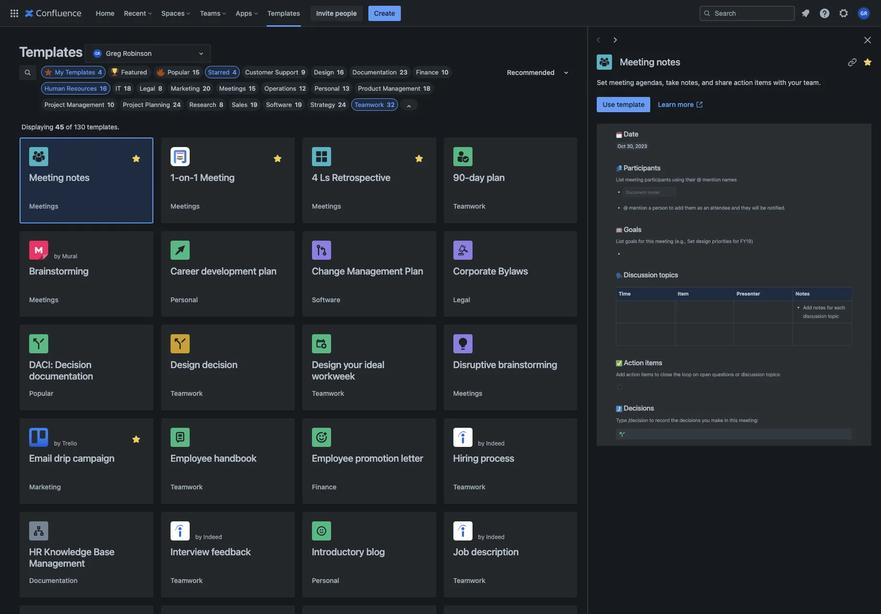 Task type: vqa. For each thing, say whether or not it's contained in the screenshot.
Next template image
yes



Task type: describe. For each thing, give the bounding box(es) containing it.
meetings button for disruptive brainstorming
[[454, 389, 483, 399]]

recent button
[[121, 5, 156, 21]]

management for product
[[383, 85, 421, 92]]

product management 18
[[358, 85, 431, 92]]

by for hiring process
[[478, 440, 485, 448]]

greg
[[106, 49, 121, 57]]

2 vertical spatial templates
[[65, 68, 95, 76]]

help icon image
[[819, 7, 831, 19]]

personal 13
[[315, 85, 350, 92]]

use template button
[[597, 97, 651, 112]]

strategy 24
[[311, 101, 346, 109]]

recommended button
[[502, 65, 578, 80]]

meetings button for meeting notes
[[29, 202, 58, 211]]

settings icon image
[[839, 7, 850, 19]]

marketing for marketing
[[29, 483, 61, 491]]

meetings 15
[[219, 85, 256, 92]]

introductory blog
[[312, 547, 385, 558]]

teamwork down product
[[355, 101, 384, 109]]

unstar 1-on-1 meeting image
[[272, 153, 283, 164]]

by for job description
[[478, 534, 485, 541]]

development
[[201, 266, 257, 277]]

by indeed for process
[[478, 440, 505, 448]]

12
[[299, 85, 306, 92]]

19 for sales 19
[[251, 101, 258, 109]]

4 ls retrospective
[[312, 172, 391, 183]]

hiring process
[[454, 453, 515, 464]]

agendas,
[[636, 78, 665, 87]]

displaying
[[22, 123, 53, 131]]

human
[[44, 85, 65, 92]]

by for interview feedback
[[195, 534, 202, 541]]

change management plan
[[312, 266, 423, 277]]

teams button
[[197, 5, 230, 21]]

indeed for process
[[486, 440, 505, 448]]

project management 10
[[44, 101, 114, 109]]

mural
[[62, 253, 77, 260]]

strategy
[[311, 101, 335, 109]]

employee promotion letter
[[312, 453, 424, 464]]

1 horizontal spatial meeting
[[200, 172, 235, 183]]

documentation for documentation 23
[[353, 68, 397, 76]]

brainstorming
[[499, 360, 558, 371]]

greg robinson
[[106, 49, 152, 57]]

open image
[[196, 48, 207, 59]]

by trello
[[54, 440, 77, 448]]

featured
[[121, 68, 147, 76]]

interview feedback
[[171, 547, 251, 558]]

teamwork for hiring process
[[454, 483, 486, 491]]

indeed for description
[[486, 534, 505, 541]]

banner containing home
[[0, 0, 882, 27]]

trello
[[62, 440, 77, 448]]

my templates
[[55, 68, 95, 76]]

indeed for feedback
[[204, 534, 222, 541]]

2 18 from the left
[[424, 85, 431, 92]]

13
[[343, 85, 350, 92]]

1 horizontal spatial meeting notes
[[620, 56, 681, 67]]

ls
[[320, 172, 330, 183]]

apps button
[[233, 5, 262, 21]]

share
[[716, 78, 733, 87]]

meetings button for brainstorming
[[29, 295, 58, 305]]

campaign
[[73, 453, 115, 464]]

by indeed for description
[[478, 534, 505, 541]]

software for software
[[312, 296, 341, 304]]

plan for 90-day plan
[[487, 172, 505, 183]]

1 horizontal spatial 16
[[337, 68, 344, 76]]

drip
[[54, 453, 71, 464]]

support
[[275, 68, 299, 76]]

2 24 from the left
[[338, 101, 346, 109]]

promotion
[[356, 453, 399, 464]]

unstar meeting notes image
[[862, 56, 874, 68]]

2 horizontal spatial meeting
[[620, 56, 655, 67]]

teamwork button for design decision
[[171, 389, 203, 399]]

teamwork for 90-day plan
[[454, 202, 486, 210]]

8 for legal 8
[[158, 85, 162, 92]]

unstar 4 ls retrospective image
[[413, 153, 425, 164]]

spaces
[[162, 9, 185, 17]]

retrospective
[[332, 172, 391, 183]]

human resources 16
[[44, 85, 107, 92]]

teamwork 32
[[355, 101, 395, 109]]

1 horizontal spatial notes
[[657, 56, 681, 67]]

by for brainstorming
[[54, 253, 61, 260]]

finance for finance
[[312, 483, 337, 491]]

8 for research 8
[[219, 101, 223, 109]]

teams
[[200, 9, 221, 17]]

knowledge
[[44, 547, 92, 558]]

teamwork button for employee handbook
[[171, 483, 203, 492]]

create link
[[368, 5, 401, 21]]

4 for 4 ls retrospective
[[312, 172, 318, 183]]

spaces button
[[159, 5, 194, 21]]

teamwork button for 90-day plan
[[454, 202, 486, 211]]

displaying 45 of 130 templates.
[[22, 123, 120, 131]]

starred
[[208, 68, 230, 76]]

1-on-1 meeting
[[171, 172, 235, 183]]

0 horizontal spatial 10
[[107, 101, 114, 109]]

personal for career development plan
[[171, 296, 198, 304]]

1 vertical spatial 15
[[249, 85, 256, 92]]

invite people button
[[311, 5, 363, 21]]

resources
[[67, 85, 97, 92]]

personal for introductory blog
[[312, 577, 339, 585]]

1
[[194, 172, 198, 183]]

learn
[[658, 100, 676, 109]]

letter
[[401, 453, 424, 464]]

design for design your ideal workweek
[[312, 360, 342, 371]]

meetings button for 4 ls retrospective
[[312, 202, 341, 211]]

software button
[[312, 295, 341, 305]]

hr
[[29, 547, 42, 558]]

career
[[171, 266, 199, 277]]

share link image
[[847, 56, 859, 68]]

finance button
[[312, 483, 337, 492]]

documentation button
[[29, 577, 78, 586]]

design for design decision
[[171, 360, 200, 371]]

blog
[[367, 547, 385, 558]]

bylaws
[[499, 266, 528, 277]]

description
[[472, 547, 519, 558]]

by for email drip campaign
[[54, 440, 61, 448]]

team.
[[804, 78, 821, 87]]

employee for employee handbook
[[171, 453, 212, 464]]

legal for legal 8
[[140, 85, 155, 92]]

design your ideal workweek
[[312, 360, 385, 382]]

templates.
[[87, 123, 120, 131]]

employee handbook
[[171, 453, 257, 464]]

appswitcher icon image
[[9, 7, 20, 19]]

templates link
[[265, 5, 303, 21]]

notification icon image
[[800, 7, 812, 19]]

1 horizontal spatial 4
[[233, 68, 237, 76]]

1 18 from the left
[[124, 85, 131, 92]]

apps
[[236, 9, 252, 17]]

management inside hr knowledge base management
[[29, 558, 85, 569]]

teamwork button for interview feedback
[[171, 577, 203, 586]]

marketing 20
[[171, 85, 211, 92]]

notes,
[[681, 78, 700, 87]]

1 vertical spatial popular
[[29, 390, 53, 398]]

documentation 23
[[353, 68, 408, 76]]

teamwork for design your ideal workweek
[[312, 390, 344, 398]]

meetings for disruptive
[[454, 390, 483, 398]]

45
[[55, 123, 64, 131]]

design decision
[[171, 360, 238, 371]]

project planning 24
[[123, 101, 181, 109]]

0 horizontal spatial notes
[[66, 172, 90, 183]]

unstar meeting notes image
[[130, 153, 142, 164]]

legal 8
[[140, 85, 162, 92]]

ideal
[[365, 360, 385, 371]]

software 19
[[266, 101, 302, 109]]

more
[[678, 100, 694, 109]]

your inside design your ideal workweek
[[344, 360, 362, 371]]

teamwork for employee handbook
[[171, 483, 203, 491]]

teamwork for job description
[[454, 577, 486, 585]]



Task type: locate. For each thing, give the bounding box(es) containing it.
teamwork button for job description
[[454, 577, 486, 586]]

your right with
[[789, 78, 802, 87]]

by up job description
[[478, 534, 485, 541]]

open search bar image
[[24, 69, 32, 76]]

fewer categories image
[[404, 101, 415, 112]]

0 horizontal spatial employee
[[171, 453, 212, 464]]

home
[[96, 9, 115, 17]]

23
[[400, 68, 408, 76]]

legal up project planning 24
[[140, 85, 155, 92]]

4 right my templates
[[98, 68, 102, 76]]

teamwork down 'hiring'
[[454, 483, 486, 491]]

1 vertical spatial documentation
[[29, 577, 78, 585]]

by indeed up process
[[478, 440, 505, 448]]

0 horizontal spatial documentation
[[29, 577, 78, 585]]

8 right the research
[[219, 101, 223, 109]]

0 vertical spatial 10
[[442, 68, 449, 76]]

customer
[[245, 68, 274, 76]]

popular button
[[29, 389, 53, 399]]

legal down corporate
[[454, 296, 470, 304]]

people
[[335, 9, 357, 17]]

project for project planning 24
[[123, 101, 144, 109]]

previous template image
[[593, 34, 605, 46]]

next template image
[[610, 34, 622, 46]]

plan for career development plan
[[259, 266, 277, 277]]

1 vertical spatial marketing
[[29, 483, 61, 491]]

disruptive
[[454, 360, 496, 371]]

set
[[597, 78, 608, 87]]

project down it 18
[[123, 101, 144, 109]]

teamwork down job
[[454, 577, 486, 585]]

corporate
[[454, 266, 496, 277]]

use template
[[603, 100, 645, 109]]

teamwork down employee handbook
[[171, 483, 203, 491]]

personal button for introductory blog
[[312, 577, 339, 586]]

employee up the finance button
[[312, 453, 353, 464]]

employee for employee promotion letter
[[312, 453, 353, 464]]

on-
[[179, 172, 194, 183]]

0 vertical spatial marketing
[[171, 85, 200, 92]]

management down the resources
[[67, 101, 104, 109]]

teamwork down design decision
[[171, 390, 203, 398]]

16 left it
[[100, 85, 107, 92]]

your left ideal
[[344, 360, 362, 371]]

8
[[158, 85, 162, 92], [219, 101, 223, 109]]

1 horizontal spatial popular
[[168, 68, 190, 76]]

daci:
[[29, 360, 53, 371]]

1 horizontal spatial documentation
[[353, 68, 397, 76]]

employee
[[171, 453, 212, 464], [312, 453, 353, 464]]

24 right planning
[[173, 101, 181, 109]]

1 horizontal spatial personal button
[[312, 577, 339, 586]]

management
[[383, 85, 421, 92], [67, 101, 104, 109], [347, 266, 403, 277], [29, 558, 85, 569]]

marketing for marketing 20
[[171, 85, 200, 92]]

0 vertical spatial 15
[[193, 68, 200, 76]]

1 horizontal spatial your
[[789, 78, 802, 87]]

teamwork button down workweek on the bottom left of the page
[[312, 389, 344, 399]]

operations 12
[[265, 85, 306, 92]]

starred 4
[[208, 68, 237, 76]]

software for software 19
[[266, 101, 292, 109]]

0 horizontal spatial software
[[266, 101, 292, 109]]

2 19 from the left
[[295, 101, 302, 109]]

0 vertical spatial notes
[[657, 56, 681, 67]]

my
[[55, 68, 64, 76]]

management down knowledge on the bottom
[[29, 558, 85, 569]]

15 down customer
[[249, 85, 256, 92]]

finance
[[416, 68, 439, 76], [312, 483, 337, 491]]

and
[[702, 78, 714, 87]]

teamwork button down design decision
[[171, 389, 203, 399]]

0 horizontal spatial popular
[[29, 390, 53, 398]]

by mural
[[54, 253, 77, 260]]

templates up the resources
[[65, 68, 95, 76]]

1 vertical spatial notes
[[66, 172, 90, 183]]

learn more link
[[653, 97, 710, 112]]

0 horizontal spatial 15
[[193, 68, 200, 76]]

16
[[337, 68, 344, 76], [100, 85, 107, 92]]

templates right apps popup button
[[268, 9, 300, 17]]

16 up 13
[[337, 68, 344, 76]]

by indeed for feedback
[[195, 534, 222, 541]]

management for change
[[347, 266, 403, 277]]

personal down introductory
[[312, 577, 339, 585]]

1 horizontal spatial employee
[[312, 453, 353, 464]]

1 horizontal spatial finance
[[416, 68, 439, 76]]

0 horizontal spatial meeting notes
[[29, 172, 90, 183]]

0 horizontal spatial 8
[[158, 85, 162, 92]]

20
[[203, 85, 211, 92]]

1 vertical spatial templates
[[19, 44, 83, 60]]

Search field
[[700, 5, 796, 21]]

featured button
[[107, 66, 151, 78]]

0 horizontal spatial plan
[[259, 266, 277, 277]]

0 horizontal spatial 19
[[251, 101, 258, 109]]

templates up my
[[19, 44, 83, 60]]

15 up marketing 20
[[193, 68, 200, 76]]

personal down career
[[171, 296, 198, 304]]

0 vertical spatial 16
[[337, 68, 344, 76]]

employee left handbook
[[171, 453, 212, 464]]

design up workweek on the bottom left of the page
[[312, 360, 342, 371]]

banner
[[0, 0, 882, 27]]

1 horizontal spatial 8
[[219, 101, 223, 109]]

0 vertical spatial documentation
[[353, 68, 397, 76]]

by indeed up interview feedback
[[195, 534, 222, 541]]

1 vertical spatial plan
[[259, 266, 277, 277]]

meetings for meeting
[[29, 202, 58, 210]]

1 horizontal spatial 24
[[338, 101, 346, 109]]

32
[[387, 101, 395, 109]]

1 vertical spatial 16
[[100, 85, 107, 92]]

legal button
[[454, 295, 470, 305]]

teamwork down interview
[[171, 577, 203, 585]]

documentation down hr knowledge base management
[[29, 577, 78, 585]]

1 vertical spatial 8
[[219, 101, 223, 109]]

teamwork for design decision
[[171, 390, 203, 398]]

decision
[[55, 360, 91, 371]]

software down operations
[[266, 101, 292, 109]]

email drip campaign
[[29, 453, 115, 464]]

popular down documentation
[[29, 390, 53, 398]]

job
[[454, 547, 469, 558]]

0 vertical spatial software
[[266, 101, 292, 109]]

learn more
[[658, 100, 694, 109]]

documentation up product
[[353, 68, 397, 76]]

home link
[[93, 5, 117, 21]]

0 vertical spatial 8
[[158, 85, 162, 92]]

design up personal 13
[[314, 68, 334, 76]]

finance for finance 10
[[416, 68, 439, 76]]

documentation
[[353, 68, 397, 76], [29, 577, 78, 585]]

base
[[94, 547, 115, 558]]

teamwork button down job
[[454, 577, 486, 586]]

documentation
[[29, 371, 93, 382]]

4 left ls
[[312, 172, 318, 183]]

recommended
[[507, 68, 555, 76]]

1 horizontal spatial legal
[[454, 296, 470, 304]]

by indeed up description
[[478, 534, 505, 541]]

it
[[116, 85, 121, 92]]

template
[[617, 100, 645, 109]]

24
[[173, 101, 181, 109], [338, 101, 346, 109]]

software down change
[[312, 296, 341, 304]]

1 horizontal spatial project
[[123, 101, 144, 109]]

hiring
[[454, 453, 479, 464]]

2 horizontal spatial 4
[[312, 172, 318, 183]]

research 8
[[190, 101, 223, 109]]

project for project management 10
[[44, 101, 65, 109]]

4 for 4
[[98, 68, 102, 76]]

0 vertical spatial your
[[789, 78, 802, 87]]

2 vertical spatial personal
[[312, 577, 339, 585]]

teamwork
[[355, 101, 384, 109], [454, 202, 486, 210], [171, 390, 203, 398], [312, 390, 344, 398], [171, 483, 203, 491], [454, 483, 486, 491], [171, 577, 203, 585], [454, 577, 486, 585]]

by left trello
[[54, 440, 61, 448]]

indeed up interview feedback
[[204, 534, 222, 541]]

by left the mural
[[54, 253, 61, 260]]

10 up templates.
[[107, 101, 114, 109]]

teamwork down workweek on the bottom left of the page
[[312, 390, 344, 398]]

finance 10
[[416, 68, 449, 76]]

teamwork button for design your ideal workweek
[[312, 389, 344, 399]]

personal button
[[171, 295, 198, 305], [312, 577, 339, 586]]

4 right starred
[[233, 68, 237, 76]]

meeting
[[609, 78, 635, 87]]

0 horizontal spatial 16
[[100, 85, 107, 92]]

18 right it
[[124, 85, 131, 92]]

90-day plan
[[454, 172, 505, 183]]

0 horizontal spatial marketing
[[29, 483, 61, 491]]

teamwork button down interview
[[171, 577, 203, 586]]

1 vertical spatial software
[[312, 296, 341, 304]]

personal button for career development plan
[[171, 295, 198, 305]]

by up hiring process
[[478, 440, 485, 448]]

indeed up description
[[486, 534, 505, 541]]

0 horizontal spatial your
[[344, 360, 362, 371]]

personal button down introductory
[[312, 577, 339, 586]]

19 right sales
[[251, 101, 258, 109]]

teamwork down day
[[454, 202, 486, 210]]

teamwork button down 'hiring'
[[454, 483, 486, 492]]

19
[[251, 101, 258, 109], [295, 101, 302, 109]]

4
[[98, 68, 102, 76], [233, 68, 237, 76], [312, 172, 318, 183]]

1 employee from the left
[[171, 453, 212, 464]]

1 vertical spatial 10
[[107, 101, 114, 109]]

90-
[[454, 172, 469, 183]]

0 vertical spatial personal button
[[171, 295, 198, 305]]

1 horizontal spatial 19
[[295, 101, 302, 109]]

0 horizontal spatial personal button
[[171, 295, 198, 305]]

personal up strategy 24
[[315, 85, 340, 92]]

2 project from the left
[[123, 101, 144, 109]]

corporate bylaws
[[454, 266, 528, 277]]

unstar email drip campaign image
[[130, 434, 142, 446]]

teamwork button down employee handbook
[[171, 483, 203, 492]]

teamwork button
[[454, 202, 486, 211], [171, 389, 203, 399], [312, 389, 344, 399], [171, 483, 203, 492], [454, 483, 486, 492], [171, 577, 203, 586], [454, 577, 486, 586]]

confluence image
[[25, 7, 82, 19], [25, 7, 82, 19]]

meetings for 1-
[[171, 202, 200, 210]]

0 horizontal spatial 18
[[124, 85, 131, 92]]

planning
[[145, 101, 170, 109]]

plan right development
[[259, 266, 277, 277]]

24 down 13
[[338, 101, 346, 109]]

templates
[[268, 9, 300, 17], [19, 44, 83, 60], [65, 68, 95, 76]]

personal button down career
[[171, 295, 198, 305]]

marketing left 20
[[171, 85, 200, 92]]

management down the 23
[[383, 85, 421, 92]]

1 24 from the left
[[173, 101, 181, 109]]

global element
[[6, 0, 698, 27]]

0 vertical spatial finance
[[416, 68, 439, 76]]

interview
[[171, 547, 209, 558]]

1 horizontal spatial 10
[[442, 68, 449, 76]]

0 vertical spatial meeting notes
[[620, 56, 681, 67]]

meetings button for 1-on-1 meeting
[[171, 202, 200, 211]]

19 down 12
[[295, 101, 302, 109]]

sales 19
[[232, 101, 258, 109]]

1 horizontal spatial marketing
[[171, 85, 200, 92]]

18
[[124, 85, 131, 92], [424, 85, 431, 92]]

meetings for 4
[[312, 202, 341, 210]]

1 horizontal spatial 18
[[424, 85, 431, 92]]

teamwork for interview feedback
[[171, 577, 203, 585]]

1 horizontal spatial plan
[[487, 172, 505, 183]]

by indeed
[[478, 440, 505, 448], [195, 534, 222, 541], [478, 534, 505, 541]]

personal
[[315, 85, 340, 92], [171, 296, 198, 304], [312, 577, 339, 585]]

templates inside the global element
[[268, 9, 300, 17]]

teamwork button down day
[[454, 202, 486, 211]]

design inside design your ideal workweek
[[312, 360, 342, 371]]

customer support 9
[[245, 68, 306, 76]]

0 horizontal spatial finance
[[312, 483, 337, 491]]

18 down "finance 10"
[[424, 85, 431, 92]]

notes
[[657, 56, 681, 67], [66, 172, 90, 183]]

0 horizontal spatial meeting
[[29, 172, 64, 183]]

design for design 16
[[314, 68, 334, 76]]

0 vertical spatial legal
[[140, 85, 155, 92]]

marketing down the email
[[29, 483, 61, 491]]

email
[[29, 453, 52, 464]]

research
[[190, 101, 216, 109]]

0 horizontal spatial project
[[44, 101, 65, 109]]

by up interview
[[195, 534, 202, 541]]

0 horizontal spatial 4
[[98, 68, 102, 76]]

management for project
[[67, 101, 104, 109]]

marketing button
[[29, 483, 61, 492]]

0 horizontal spatial legal
[[140, 85, 155, 92]]

invite
[[316, 9, 334, 17]]

disruptive brainstorming
[[454, 360, 558, 371]]

create
[[374, 9, 395, 17]]

project down the human
[[44, 101, 65, 109]]

teamwork button for hiring process
[[454, 483, 486, 492]]

0 vertical spatial plan
[[487, 172, 505, 183]]

plan
[[405, 266, 423, 277]]

design left decision
[[171, 360, 200, 371]]

19 for software 19
[[295, 101, 302, 109]]

hr knowledge base management
[[29, 547, 115, 569]]

1 horizontal spatial software
[[312, 296, 341, 304]]

0 vertical spatial templates
[[268, 9, 300, 17]]

1 19 from the left
[[251, 101, 258, 109]]

2 employee from the left
[[312, 453, 353, 464]]

1 vertical spatial personal
[[171, 296, 198, 304]]

documentation for documentation
[[29, 577, 78, 585]]

with
[[774, 78, 787, 87]]

10 right the 23
[[442, 68, 449, 76]]

0 vertical spatial personal
[[315, 85, 340, 92]]

management left plan
[[347, 266, 403, 277]]

plan
[[487, 172, 505, 183], [259, 266, 277, 277]]

items
[[755, 78, 772, 87]]

1 horizontal spatial 15
[[249, 85, 256, 92]]

8 up planning
[[158, 85, 162, 92]]

1 vertical spatial finance
[[312, 483, 337, 491]]

close image
[[862, 34, 874, 46]]

indeed up process
[[486, 440, 505, 448]]

1 project from the left
[[44, 101, 65, 109]]

1 vertical spatial your
[[344, 360, 362, 371]]

Document owner field
[[625, 188, 676, 197]]

0 vertical spatial popular
[[168, 68, 190, 76]]

1 vertical spatial meeting notes
[[29, 172, 90, 183]]

0 horizontal spatial 24
[[173, 101, 181, 109]]

legal for legal
[[454, 296, 470, 304]]

1 vertical spatial personal button
[[312, 577, 339, 586]]

design 16
[[314, 68, 344, 76]]

search image
[[704, 9, 711, 17]]

popular
[[168, 68, 190, 76], [29, 390, 53, 398]]

popular up marketing 20
[[168, 68, 190, 76]]

design
[[314, 68, 334, 76], [171, 360, 200, 371], [312, 360, 342, 371]]

1 vertical spatial legal
[[454, 296, 470, 304]]

action
[[734, 78, 753, 87]]

plan right day
[[487, 172, 505, 183]]

None text field
[[92, 49, 94, 58]]



